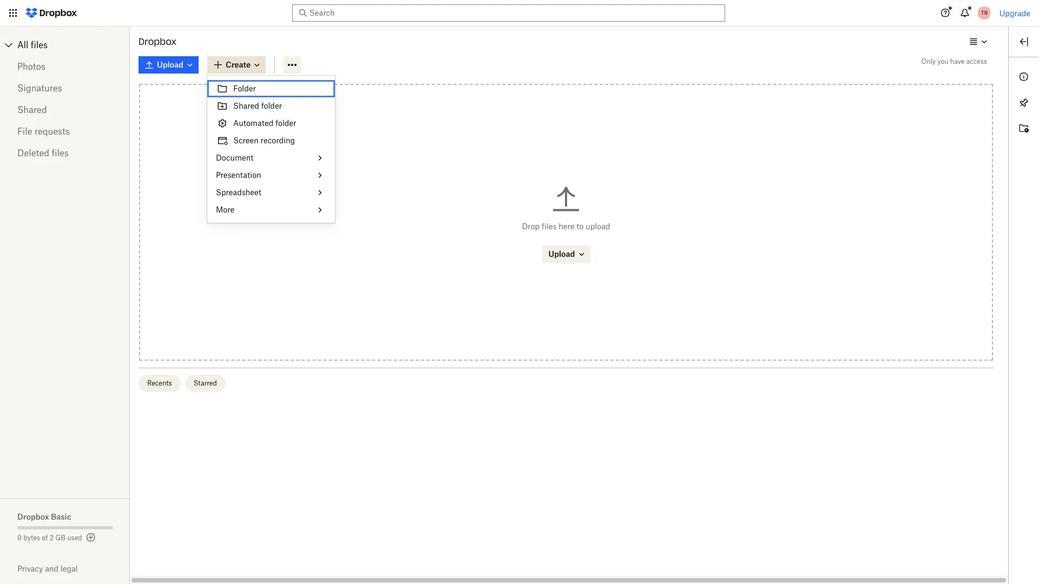 Task type: vqa. For each thing, say whether or not it's contained in the screenshot.
more Icon
no



Task type: locate. For each thing, give the bounding box(es) containing it.
files left here
[[542, 222, 557, 231]]

shared folder menu item
[[207, 97, 335, 115]]

1 vertical spatial dropbox
[[17, 513, 49, 522]]

starred button
[[185, 375, 226, 392]]

bytes
[[23, 534, 40, 542]]

files for all
[[31, 40, 48, 50]]

dropbox
[[139, 36, 177, 47], [17, 513, 49, 522]]

shared for shared
[[17, 104, 47, 115]]

photos link
[[17, 56, 113, 77]]

more
[[216, 205, 235, 214]]

files
[[31, 40, 48, 50], [52, 148, 69, 159], [542, 222, 557, 231]]

1 horizontal spatial dropbox
[[139, 36, 177, 47]]

only you have access
[[922, 57, 987, 65]]

starred
[[194, 379, 217, 388]]

folder down folder menu item
[[261, 101, 282, 110]]

open pinned items image
[[1018, 96, 1031, 109]]

open activity image
[[1018, 122, 1031, 135]]

gb
[[55, 534, 65, 542]]

folder
[[233, 84, 256, 93]]

deleted
[[17, 148, 49, 159]]

screen recording menu item
[[207, 132, 335, 149]]

all files link
[[17, 36, 130, 54]]

all
[[17, 40, 28, 50]]

1 horizontal spatial files
[[52, 148, 69, 159]]

presentation menu item
[[207, 167, 335, 184]]

recording
[[261, 136, 295, 145]]

0 horizontal spatial files
[[31, 40, 48, 50]]

0 horizontal spatial shared
[[17, 104, 47, 115]]

shared inside menu item
[[233, 101, 259, 110]]

file
[[17, 126, 32, 137]]

0 vertical spatial folder
[[261, 101, 282, 110]]

folder inside menu item
[[276, 119, 296, 128]]

basic
[[51, 513, 71, 522]]

2 horizontal spatial files
[[542, 222, 557, 231]]

document menu item
[[207, 149, 335, 167]]

files down file requests link
[[52, 148, 69, 159]]

folder for automated folder
[[276, 119, 296, 128]]

drop
[[522, 222, 540, 231]]

0 vertical spatial dropbox
[[139, 36, 177, 47]]

upload
[[586, 222, 610, 231]]

of
[[42, 534, 48, 542]]

spreadsheet menu item
[[207, 184, 335, 201]]

shared
[[233, 101, 259, 110], [17, 104, 47, 115]]

dropbox for dropbox
[[139, 36, 177, 47]]

1 horizontal spatial shared
[[233, 101, 259, 110]]

0 horizontal spatial dropbox
[[17, 513, 49, 522]]

shared up file
[[17, 104, 47, 115]]

requests
[[35, 126, 70, 137]]

only
[[922, 57, 936, 65]]

folder up the recording
[[276, 119, 296, 128]]

more menu item
[[207, 201, 335, 219]]

folder inside menu item
[[261, 101, 282, 110]]

automated
[[233, 119, 274, 128]]

files right all
[[31, 40, 48, 50]]

open details pane image
[[1018, 35, 1031, 48]]

here
[[559, 222, 575, 231]]

signatures link
[[17, 77, 113, 99]]

document
[[216, 153, 254, 162]]

file requests
[[17, 126, 70, 137]]

1 vertical spatial folder
[[276, 119, 296, 128]]

2 vertical spatial files
[[542, 222, 557, 231]]

open information panel image
[[1018, 70, 1031, 83]]

shared down folder
[[233, 101, 259, 110]]

photos
[[17, 61, 45, 72]]

2
[[50, 534, 54, 542]]

upgrade
[[1000, 8, 1031, 18]]

1 vertical spatial files
[[52, 148, 69, 159]]

all files
[[17, 40, 48, 50]]

folder
[[261, 101, 282, 110], [276, 119, 296, 128]]

0 vertical spatial files
[[31, 40, 48, 50]]



Task type: describe. For each thing, give the bounding box(es) containing it.
shared folder
[[233, 101, 282, 110]]

legal
[[61, 565, 78, 574]]

dropbox logo - go to the homepage image
[[22, 4, 81, 22]]

have
[[950, 57, 965, 65]]

shared for shared folder
[[233, 101, 259, 110]]

and
[[45, 565, 58, 574]]

drop files here to upload
[[522, 222, 610, 231]]

presentation
[[216, 171, 261, 180]]

folder menu item
[[207, 80, 335, 97]]

recents button
[[139, 375, 181, 392]]

privacy
[[17, 565, 43, 574]]

signatures
[[17, 83, 62, 94]]

you
[[938, 57, 949, 65]]

used
[[67, 534, 82, 542]]

files for drop
[[542, 222, 557, 231]]

privacy and legal
[[17, 565, 78, 574]]

files for deleted
[[52, 148, 69, 159]]

0 bytes of 2 gb used
[[17, 534, 82, 542]]

upgrade link
[[1000, 8, 1031, 18]]

dropbox for dropbox basic
[[17, 513, 49, 522]]

screen recording
[[233, 136, 295, 145]]

deleted files link
[[17, 142, 113, 164]]

deleted files
[[17, 148, 69, 159]]

access
[[967, 57, 987, 65]]

automated folder
[[233, 119, 296, 128]]

0
[[17, 534, 22, 542]]

screen
[[233, 136, 259, 145]]

automated folder menu item
[[207, 115, 335, 132]]

to
[[577, 222, 584, 231]]

recents
[[147, 379, 172, 388]]

spreadsheet
[[216, 188, 261, 197]]

folder for shared folder
[[261, 101, 282, 110]]

shared link
[[17, 99, 113, 121]]

file requests link
[[17, 121, 113, 142]]

privacy and legal link
[[17, 565, 130, 574]]

get more space image
[[84, 532, 97, 545]]

global header element
[[0, 0, 1039, 27]]

dropbox basic
[[17, 513, 71, 522]]



